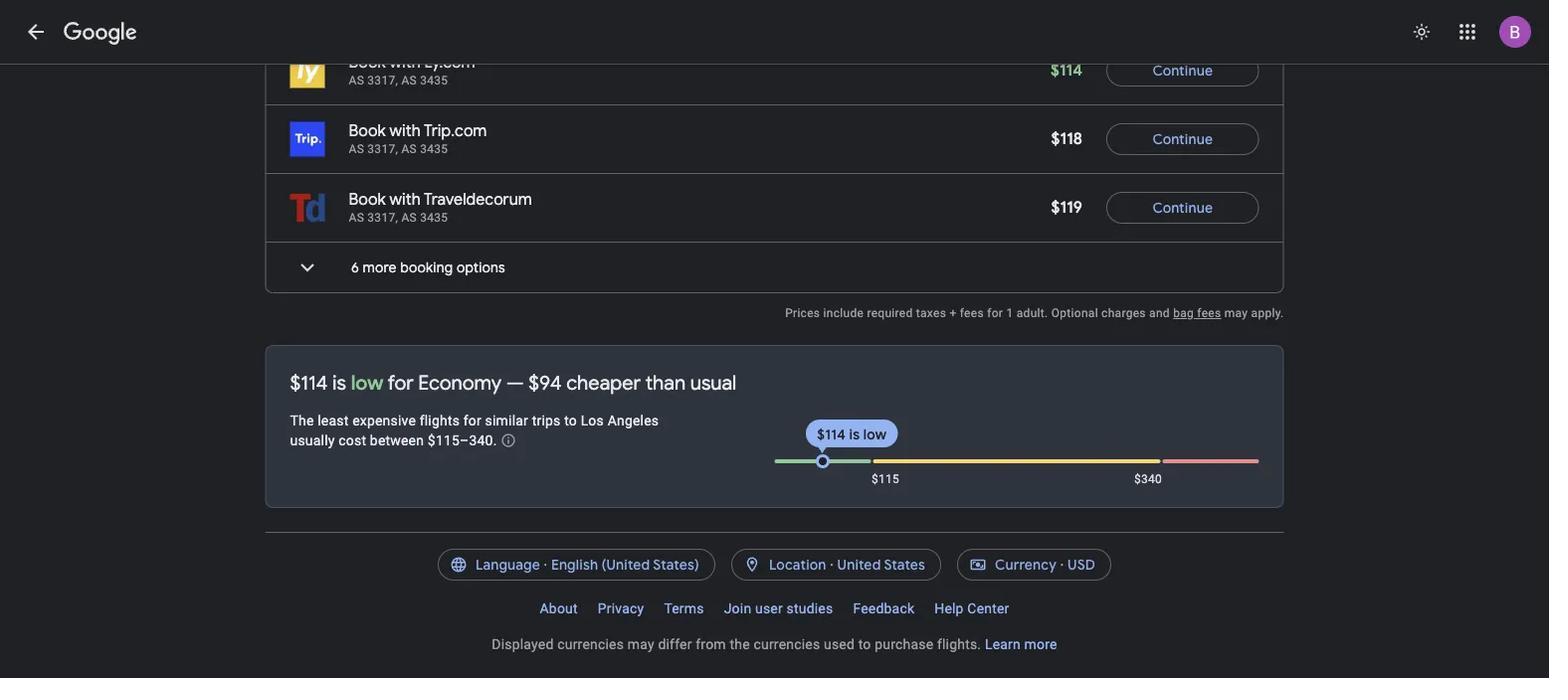 Task type: describe. For each thing, give the bounding box(es) containing it.
book for book with ly.com
[[349, 52, 386, 73]]

for inside "the least expensive flights for similar trips to los angeles usually cost between $115–340."
[[463, 412, 481, 429]]

charges
[[1101, 306, 1146, 320]]

as up flight numbers as 3317, as 3435 text field
[[349, 74, 364, 88]]

book with traveldecorum as 3317, as 3435
[[349, 190, 532, 225]]

119 US dollars text field
[[1051, 197, 1082, 218]]

and
[[1149, 306, 1170, 320]]

$114 for $114 is low
[[817, 426, 846, 444]]

help center link
[[924, 593, 1019, 625]]

$94
[[529, 370, 562, 395]]

apply.
[[1251, 306, 1284, 320]]

displayed currencies may differ from the currencies used to purchase flights. learn more
[[492, 636, 1057, 653]]

as down flight numbers as 3317, as 3435 text box
[[349, 142, 364, 156]]

english
[[551, 556, 598, 574]]

about
[[540, 600, 578, 617]]

+
[[950, 306, 957, 320]]

trip.com
[[424, 121, 487, 141]]

low for $114 is low
[[863, 426, 887, 444]]

with for ly.com
[[389, 52, 421, 73]]

2 currencies from the left
[[754, 636, 820, 653]]

from
[[696, 636, 726, 653]]

Flight numbers AS 3317, AS 3435 text field
[[349, 211, 448, 225]]

terms
[[664, 600, 704, 617]]

1 horizontal spatial to
[[858, 636, 871, 653]]

(united
[[602, 556, 650, 574]]

optional
[[1051, 306, 1098, 320]]

options
[[457, 259, 505, 277]]

than
[[645, 370, 686, 395]]

english (united states)
[[551, 556, 699, 574]]

prices
[[785, 306, 820, 320]]

$118
[[1051, 129, 1082, 149]]

adult.
[[1017, 306, 1048, 320]]

1 fees from the left
[[960, 306, 984, 320]]

join
[[724, 600, 751, 617]]

is for $114 is low for economy — $94 cheaper than usual
[[332, 370, 346, 395]]

6 more booking options image
[[284, 244, 331, 292]]

$115
[[871, 473, 899, 487]]

similar
[[485, 412, 528, 429]]

1 currencies from the left
[[557, 636, 624, 653]]

cheaper
[[566, 370, 641, 395]]

low for $114 is low for economy — $94 cheaper than usual
[[351, 370, 383, 395]]

learn
[[985, 636, 1021, 653]]

—
[[506, 370, 524, 395]]

least
[[318, 412, 349, 429]]

include
[[823, 306, 864, 320]]

continue for $114
[[1152, 62, 1213, 80]]

book with trip.com as 3317, as 3435
[[349, 121, 487, 156]]

$114 for $114
[[1051, 60, 1082, 81]]

differ
[[658, 636, 692, 653]]

los
[[581, 412, 604, 429]]

$114 is low
[[817, 426, 887, 444]]

Flight numbers AS 3317, AS 3435 text field
[[349, 74, 448, 88]]

help center
[[934, 600, 1009, 617]]

book for book with traveldecorum
[[349, 190, 386, 210]]

Flight numbers AS 3317, AS 3435 text field
[[349, 142, 448, 156]]

help
[[934, 600, 964, 617]]

change appearance image
[[1398, 8, 1446, 56]]

states)
[[653, 556, 699, 574]]

$114 is low for economy — $94 cheaper than usual
[[290, 370, 737, 395]]

3317, for book with traveldecorum
[[367, 211, 398, 225]]

$114 for $114 is low for economy — $94 cheaper than usual
[[290, 370, 328, 395]]

$340
[[1134, 473, 1162, 487]]

as up book with trip.com as 3317, as 3435
[[401, 74, 417, 88]]

angeles
[[608, 412, 659, 429]]

114 US dollars text field
[[1051, 60, 1082, 81]]

flights.
[[937, 636, 981, 653]]

the
[[730, 636, 750, 653]]

0 vertical spatial may
[[1225, 306, 1248, 320]]



Task type: vqa. For each thing, say whether or not it's contained in the screenshot.
2nd departure time: 7:30 am. text field from the top
no



Task type: locate. For each thing, give the bounding box(es) containing it.
fees right bag
[[1197, 306, 1221, 320]]

the
[[290, 412, 314, 429]]

usually
[[290, 432, 335, 449]]

3435 inside book with trip.com as 3317, as 3435
[[420, 142, 448, 156]]

expensive
[[352, 412, 416, 429]]

1 vertical spatial continue button
[[1106, 115, 1259, 163]]

low up expensive
[[351, 370, 383, 395]]

between
[[370, 432, 424, 449]]

cost
[[339, 432, 366, 449]]

3317, for book with ly.com
[[367, 74, 398, 88]]

3 with from the top
[[389, 190, 421, 210]]

1
[[1006, 306, 1013, 320]]

$114
[[1051, 60, 1082, 81], [290, 370, 328, 395], [817, 426, 846, 444]]

3435 down trip.com
[[420, 142, 448, 156]]

location
[[769, 556, 826, 574]]

0 horizontal spatial for
[[388, 370, 414, 395]]

1 vertical spatial for
[[388, 370, 414, 395]]

may left apply.
[[1225, 306, 1248, 320]]

book up flight numbers as 3317, as 3435 text box
[[349, 52, 386, 73]]

3 3435 from the top
[[420, 211, 448, 225]]

3317, inside book with traveldecorum as 3317, as 3435
[[367, 211, 398, 225]]

3317, up 6 more booking options
[[367, 211, 398, 225]]

1 horizontal spatial $114
[[817, 426, 846, 444]]

1 3435 from the top
[[420, 74, 448, 88]]

2 vertical spatial continue button
[[1106, 184, 1259, 232]]

privacy link
[[588, 593, 654, 625]]

0 horizontal spatial currencies
[[557, 636, 624, 653]]

as
[[349, 74, 364, 88], [401, 74, 417, 88], [349, 142, 364, 156], [401, 142, 417, 156], [349, 211, 364, 225], [401, 211, 417, 225]]

is
[[332, 370, 346, 395], [849, 426, 860, 444]]

3 book from the top
[[349, 190, 386, 210]]

0 horizontal spatial fees
[[960, 306, 984, 320]]

3435 down ly.com
[[420, 74, 448, 88]]

$115–340.
[[428, 432, 497, 449]]

1 vertical spatial continue
[[1152, 130, 1213, 148]]

3435
[[420, 74, 448, 88], [420, 142, 448, 156], [420, 211, 448, 225]]

2 with from the top
[[389, 121, 421, 141]]

1 horizontal spatial more
[[1024, 636, 1057, 653]]

united
[[837, 556, 881, 574]]

required
[[867, 306, 913, 320]]

3317, for book with trip.com
[[367, 142, 398, 156]]

may left differ
[[628, 636, 654, 653]]

bag
[[1173, 306, 1194, 320]]

usd
[[1068, 556, 1095, 574]]

fees right +
[[960, 306, 984, 320]]

1 book from the top
[[349, 52, 386, 73]]

book up as 3317, as 3435 text box
[[349, 190, 386, 210]]

3435 down 'traveldecorum'
[[420, 211, 448, 225]]

1 horizontal spatial is
[[849, 426, 860, 444]]

traveldecorum
[[424, 190, 532, 210]]

3435 inside book with traveldecorum as 3317, as 3435
[[420, 211, 448, 225]]

2 3435 from the top
[[420, 142, 448, 156]]

1 vertical spatial book
[[349, 121, 386, 141]]

economy
[[418, 370, 501, 395]]

3435 inside book with ly.com as 3317, as 3435
[[420, 74, 448, 88]]

0 vertical spatial 3435
[[420, 74, 448, 88]]

$119
[[1051, 197, 1082, 218]]

with inside book with ly.com as 3317, as 3435
[[389, 52, 421, 73]]

currencies
[[557, 636, 624, 653], [754, 636, 820, 653]]

ly.com
[[424, 52, 475, 73]]

states
[[884, 556, 925, 574]]

2 horizontal spatial for
[[987, 306, 1003, 320]]

3435 for traveldecorum
[[420, 211, 448, 225]]

terms link
[[654, 593, 714, 625]]

low up $115
[[863, 426, 887, 444]]

1 3317, from the top
[[367, 74, 398, 88]]

continue button for $114
[[1106, 47, 1259, 95]]

1 continue from the top
[[1152, 62, 1213, 80]]

about link
[[530, 593, 588, 625]]

1 with from the top
[[389, 52, 421, 73]]

learn more about price insights image
[[501, 433, 517, 449]]

2 vertical spatial 3317,
[[367, 211, 398, 225]]

prices include required taxes + fees for 1 adult. optional charges and bag fees may apply.
[[785, 306, 1284, 320]]

continue for $119
[[1152, 199, 1213, 217]]

more right 6
[[363, 259, 397, 277]]

united states
[[837, 556, 925, 574]]

3317, up book with trip.com as 3317, as 3435
[[367, 74, 398, 88]]

with inside book with traveldecorum as 3317, as 3435
[[389, 190, 421, 210]]

continue
[[1152, 62, 1213, 80], [1152, 130, 1213, 148], [1152, 199, 1213, 217]]

0 horizontal spatial low
[[351, 370, 383, 395]]

0 vertical spatial continue button
[[1106, 47, 1259, 95]]

3 continue from the top
[[1152, 199, 1213, 217]]

0 horizontal spatial more
[[363, 259, 397, 277]]

1 horizontal spatial low
[[863, 426, 887, 444]]

the least expensive flights for similar trips to los angeles usually cost between $115–340.
[[290, 412, 659, 449]]

0 horizontal spatial is
[[332, 370, 346, 395]]

2 vertical spatial for
[[463, 412, 481, 429]]

book with ly.com as 3317, as 3435
[[349, 52, 475, 88]]

3435 for trip.com
[[420, 142, 448, 156]]

more right learn
[[1024, 636, 1057, 653]]

used
[[824, 636, 855, 653]]

center
[[967, 600, 1009, 617]]

bag fees button
[[1173, 306, 1221, 320]]

low
[[351, 370, 383, 395], [863, 426, 887, 444]]

0 vertical spatial continue
[[1152, 62, 1213, 80]]

2 fees from the left
[[1197, 306, 1221, 320]]

learn more link
[[985, 636, 1057, 653]]

book inside book with traveldecorum as 3317, as 3435
[[349, 190, 386, 210]]

with up flight numbers as 3317, as 3435 text box
[[389, 52, 421, 73]]

more
[[363, 259, 397, 277], [1024, 636, 1057, 653]]

0 vertical spatial with
[[389, 52, 421, 73]]

2 horizontal spatial $114
[[1051, 60, 1082, 81]]

continue for $118
[[1152, 130, 1213, 148]]

0 horizontal spatial $114
[[290, 370, 328, 395]]

for up $115–340.
[[463, 412, 481, 429]]

displayed
[[492, 636, 554, 653]]

as up 6
[[349, 211, 364, 225]]

with inside book with trip.com as 3317, as 3435
[[389, 121, 421, 141]]

1 vertical spatial to
[[858, 636, 871, 653]]

flights
[[420, 412, 460, 429]]

2 vertical spatial $114
[[817, 426, 846, 444]]

usual
[[690, 370, 737, 395]]

3317, inside book with ly.com as 3317, as 3435
[[367, 74, 398, 88]]

0 vertical spatial more
[[363, 259, 397, 277]]

feedback link
[[843, 593, 924, 625]]

with for trip.com
[[389, 121, 421, 141]]

0 vertical spatial low
[[351, 370, 383, 395]]

with up flight numbers as 3317, as 3435 text field
[[389, 121, 421, 141]]

1 horizontal spatial may
[[1225, 306, 1248, 320]]

1 vertical spatial 3317,
[[367, 142, 398, 156]]

2 continue button from the top
[[1106, 115, 1259, 163]]

1 vertical spatial more
[[1024, 636, 1057, 653]]

is for $114 is low
[[849, 426, 860, 444]]

3317, inside book with trip.com as 3317, as 3435
[[367, 142, 398, 156]]

0 vertical spatial is
[[332, 370, 346, 395]]

0 horizontal spatial to
[[564, 412, 577, 429]]

continue button
[[1106, 47, 1259, 95], [1106, 115, 1259, 163], [1106, 184, 1259, 232]]

2 vertical spatial book
[[349, 190, 386, 210]]

1 vertical spatial low
[[863, 426, 887, 444]]

currency
[[995, 556, 1057, 574]]

1 vertical spatial may
[[628, 636, 654, 653]]

trips
[[532, 412, 561, 429]]

for left 1
[[987, 306, 1003, 320]]

continue button for $118
[[1106, 115, 1259, 163]]

book inside book with trip.com as 3317, as 3435
[[349, 121, 386, 141]]

taxes
[[916, 306, 946, 320]]

3435 for ly.com
[[420, 74, 448, 88]]

0 vertical spatial for
[[987, 306, 1003, 320]]

2 book from the top
[[349, 121, 386, 141]]

1 vertical spatial is
[[849, 426, 860, 444]]

1 vertical spatial $114
[[290, 370, 328, 395]]

with for traveldecorum
[[389, 190, 421, 210]]

0 vertical spatial 3317,
[[367, 74, 398, 88]]

as up book with traveldecorum as 3317, as 3435
[[401, 142, 417, 156]]

with up as 3317, as 3435 text box
[[389, 190, 421, 210]]

1 horizontal spatial for
[[463, 412, 481, 429]]

to
[[564, 412, 577, 429], [858, 636, 871, 653]]

feedback
[[853, 600, 915, 617]]

studies
[[787, 600, 833, 617]]

1 horizontal spatial currencies
[[754, 636, 820, 653]]

2 vertical spatial continue
[[1152, 199, 1213, 217]]

fees
[[960, 306, 984, 320], [1197, 306, 1221, 320]]

purchase
[[875, 636, 934, 653]]

3 continue button from the top
[[1106, 184, 1259, 232]]

continue button for $119
[[1106, 184, 1259, 232]]

to left "los"
[[564, 412, 577, 429]]

join user studies link
[[714, 593, 843, 625]]

3317,
[[367, 74, 398, 88], [367, 142, 398, 156], [367, 211, 398, 225]]

book up flight numbers as 3317, as 3435 text field
[[349, 121, 386, 141]]

1 vertical spatial 3435
[[420, 142, 448, 156]]

3 3317, from the top
[[367, 211, 398, 225]]

for
[[987, 306, 1003, 320], [388, 370, 414, 395], [463, 412, 481, 429]]

book for book with trip.com
[[349, 121, 386, 141]]

language
[[475, 556, 540, 574]]

6
[[351, 259, 359, 277]]

2 3317, from the top
[[367, 142, 398, 156]]

1 continue button from the top
[[1106, 47, 1259, 95]]

0 horizontal spatial may
[[628, 636, 654, 653]]

with
[[389, 52, 421, 73], [389, 121, 421, 141], [389, 190, 421, 210]]

booking
[[400, 259, 453, 277]]

2 vertical spatial 3435
[[420, 211, 448, 225]]

2 vertical spatial with
[[389, 190, 421, 210]]

6 more booking options
[[351, 259, 505, 277]]

1 vertical spatial with
[[389, 121, 421, 141]]

join user studies
[[724, 600, 833, 617]]

to right "used"
[[858, 636, 871, 653]]

may
[[1225, 306, 1248, 320], [628, 636, 654, 653]]

user
[[755, 600, 783, 617]]

currencies down join user studies "link"
[[754, 636, 820, 653]]

118 US dollars text field
[[1051, 129, 1082, 149]]

currencies down "privacy" "link"
[[557, 636, 624, 653]]

go back image
[[24, 20, 48, 44]]

book
[[349, 52, 386, 73], [349, 121, 386, 141], [349, 190, 386, 210]]

book inside book with ly.com as 3317, as 3435
[[349, 52, 386, 73]]

privacy
[[598, 600, 644, 617]]

as up booking
[[401, 211, 417, 225]]

2 continue from the top
[[1152, 130, 1213, 148]]

1 horizontal spatial fees
[[1197, 306, 1221, 320]]

0 vertical spatial to
[[564, 412, 577, 429]]

to inside "the least expensive flights for similar trips to los angeles usually cost between $115–340."
[[564, 412, 577, 429]]

0 vertical spatial $114
[[1051, 60, 1082, 81]]

3317, down flight numbers as 3317, as 3435 text box
[[367, 142, 398, 156]]

0 vertical spatial book
[[349, 52, 386, 73]]

for up expensive
[[388, 370, 414, 395]]



